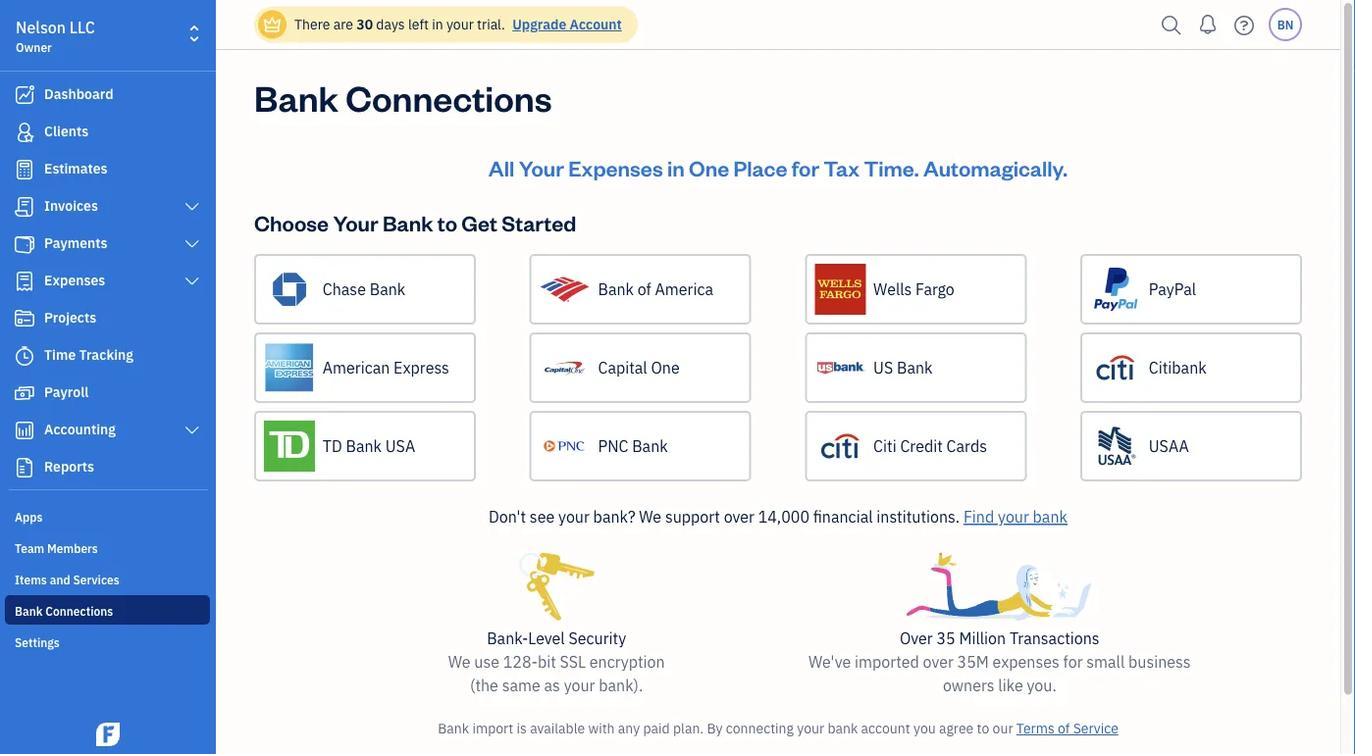 Task type: vqa. For each thing, say whether or not it's contained in the screenshot.
payment image
yes



Task type: describe. For each thing, give the bounding box(es) containing it.
us bank
[[874, 358, 933, 378]]

american
[[323, 358, 390, 378]]

institutions.
[[877, 507, 960, 528]]

we've
[[809, 652, 851, 673]]

bank of america
[[598, 279, 714, 300]]

estimates link
[[5, 152, 210, 187]]

connecting
[[726, 720, 794, 738]]

clients
[[44, 122, 89, 140]]

bank left "america"
[[598, 279, 634, 300]]

chase
[[323, 279, 366, 300]]

1 horizontal spatial in
[[667, 154, 685, 182]]

terms of service link
[[1017, 720, 1119, 738]]

timer image
[[13, 346, 36, 366]]

bank connections link
[[5, 596, 210, 625]]

tax
[[824, 154, 860, 182]]

us
[[874, 358, 893, 378]]

0 horizontal spatial one
[[651, 358, 680, 378]]

expenses
[[993, 652, 1060, 673]]

expenses inside 'main' element
[[44, 271, 105, 290]]

citibank
[[1149, 358, 1207, 378]]

settings
[[15, 635, 60, 651]]

project image
[[13, 309, 36, 329]]

any
[[618, 720, 640, 738]]

security
[[569, 629, 626, 649]]

payments link
[[5, 227, 210, 262]]

see
[[530, 507, 555, 528]]

bank down there
[[254, 74, 339, 120]]

support
[[665, 507, 720, 528]]

0 horizontal spatial bank
[[828, 720, 858, 738]]

upgrade
[[513, 15, 567, 33]]

estimate image
[[13, 160, 36, 180]]

all
[[489, 154, 515, 182]]

expenses link
[[5, 264, 210, 299]]

choose
[[254, 209, 329, 237]]

your right see
[[558, 507, 590, 528]]

over 35 million transactions we've imported over 35m expenses for small business owners like you.
[[809, 629, 1191, 696]]

usa
[[385, 436, 415, 457]]

bank).
[[599, 676, 643, 696]]

credit
[[900, 436, 943, 457]]

use
[[474, 652, 500, 673]]

days
[[376, 15, 405, 33]]

0 vertical spatial in
[[432, 15, 443, 33]]

agree
[[939, 720, 974, 738]]

same
[[502, 676, 541, 696]]

pnc
[[598, 436, 629, 457]]

128-
[[503, 652, 538, 673]]

encryption
[[590, 652, 665, 673]]

bank inside 'main' element
[[15, 604, 43, 619]]

over for 14,000
[[724, 507, 755, 528]]

time
[[44, 346, 76, 364]]

get
[[462, 209, 498, 237]]

over for 35m
[[923, 652, 954, 673]]

1 horizontal spatial we
[[639, 507, 662, 528]]

35m
[[958, 652, 989, 673]]

for inside over 35 million transactions we've imported over 35m expenses for small business owners like you.
[[1064, 652, 1083, 673]]

(the
[[470, 676, 498, 696]]

import
[[473, 720, 514, 738]]

0 vertical spatial for
[[792, 154, 820, 182]]

35
[[937, 629, 956, 649]]

started
[[502, 209, 577, 237]]

payment image
[[13, 235, 36, 254]]

you.
[[1027, 676, 1057, 696]]

bank-
[[487, 629, 528, 649]]

payroll
[[44, 383, 89, 401]]

services
[[73, 572, 119, 588]]

fargo
[[916, 279, 955, 300]]

apps link
[[5, 502, 210, 531]]

you
[[914, 720, 936, 738]]

0 vertical spatial to
[[438, 209, 457, 237]]

bank right td on the left bottom of page
[[346, 436, 382, 457]]

reports
[[44, 458, 94, 476]]

with
[[588, 720, 615, 738]]

paypal
[[1149, 279, 1197, 300]]

tracking
[[79, 346, 133, 364]]

invoice image
[[13, 197, 36, 217]]

like
[[999, 676, 1023, 696]]

capital
[[598, 358, 648, 378]]

chart image
[[13, 421, 36, 441]]

projects
[[44, 309, 96, 327]]

estimates
[[44, 159, 108, 178]]

bank left get
[[383, 209, 433, 237]]

time.
[[864, 154, 919, 182]]

america
[[655, 279, 714, 300]]

account
[[570, 15, 622, 33]]

usaa
[[1149, 436, 1189, 457]]

upgrade account link
[[509, 15, 622, 33]]

0 vertical spatial one
[[689, 154, 729, 182]]

14,000
[[758, 507, 810, 528]]

by
[[707, 720, 723, 738]]

transactions
[[1010, 629, 1100, 649]]

our
[[993, 720, 1013, 738]]

pnc bank
[[598, 436, 668, 457]]

american express
[[323, 358, 449, 378]]

main element
[[0, 0, 265, 755]]

projects link
[[5, 301, 210, 337]]

owner
[[16, 39, 52, 55]]

paid
[[643, 720, 670, 738]]

chase bank
[[323, 279, 406, 300]]

notifications image
[[1193, 5, 1224, 44]]



Task type: locate. For each thing, give the bounding box(es) containing it.
1 horizontal spatial bank
[[1033, 507, 1068, 528]]

bn button
[[1269, 8, 1302, 41]]

bank right pnc
[[632, 436, 668, 457]]

your right connecting
[[797, 720, 825, 738]]

of left "america"
[[638, 279, 652, 300]]

chevron large down image for expenses
[[183, 274, 201, 290]]

find your bank link
[[964, 507, 1068, 528]]

bank left account
[[828, 720, 858, 738]]

0 horizontal spatial expenses
[[44, 271, 105, 290]]

don't see your bank? we support over 14,000 financial institutions. find your bank
[[489, 507, 1068, 528]]

find
[[964, 507, 994, 528]]

settings link
[[5, 627, 210, 657]]

your for choose
[[333, 209, 378, 237]]

0 vertical spatial of
[[638, 279, 652, 300]]

go to help image
[[1229, 10, 1260, 40]]

to
[[438, 209, 457, 237], [977, 720, 990, 738]]

payroll link
[[5, 376, 210, 411]]

0 horizontal spatial for
[[792, 154, 820, 182]]

0 horizontal spatial in
[[432, 15, 443, 33]]

bank import is available with any paid plan. by connecting your bank account you agree to our terms of service
[[438, 720, 1119, 738]]

freshbooks image
[[92, 723, 124, 747]]

1 vertical spatial to
[[977, 720, 990, 738]]

connections down there are 30 days left in your trial. upgrade account
[[346, 74, 552, 120]]

trial.
[[477, 15, 505, 33]]

bank connections
[[254, 74, 552, 120], [15, 604, 113, 619]]

td
[[323, 436, 342, 457]]

td bank usa
[[323, 436, 415, 457]]

0 horizontal spatial of
[[638, 279, 652, 300]]

service
[[1073, 720, 1119, 738]]

money image
[[13, 384, 36, 403]]

your right the choose
[[333, 209, 378, 237]]

0 vertical spatial connections
[[346, 74, 552, 120]]

citi credit cards
[[874, 436, 987, 457]]

bank-level security we use 128-bit ssl encryption (the same as your bank).
[[448, 629, 665, 696]]

bank
[[1033, 507, 1068, 528], [828, 720, 858, 738]]

payments
[[44, 234, 108, 252]]

chevron large down image up the 'expenses' link
[[183, 237, 201, 252]]

1 vertical spatial your
[[333, 209, 378, 237]]

in right left
[[432, 15, 443, 33]]

over inside over 35 million transactions we've imported over 35m expenses for small business owners like you.
[[923, 652, 954, 673]]

items and services
[[15, 572, 119, 588]]

chevron large down image inside the invoices link
[[183, 199, 201, 215]]

apps
[[15, 509, 43, 525]]

team members link
[[5, 533, 210, 562]]

bank right find
[[1033, 507, 1068, 528]]

0 vertical spatial over
[[724, 507, 755, 528]]

your right all
[[519, 154, 564, 182]]

bank
[[254, 74, 339, 120], [383, 209, 433, 237], [370, 279, 406, 300], [598, 279, 634, 300], [897, 358, 933, 378], [346, 436, 382, 457], [632, 436, 668, 457], [15, 604, 43, 619], [438, 720, 469, 738]]

report image
[[13, 458, 36, 478]]

1 horizontal spatial your
[[519, 154, 564, 182]]

0 vertical spatial we
[[639, 507, 662, 528]]

your
[[519, 154, 564, 182], [333, 209, 378, 237]]

automagically.
[[924, 154, 1068, 182]]

level
[[528, 629, 565, 649]]

chevron large down image inside "payments" link
[[183, 237, 201, 252]]

0 horizontal spatial we
[[448, 652, 471, 673]]

we right bank?
[[639, 507, 662, 528]]

bank right chase
[[370, 279, 406, 300]]

team
[[15, 541, 44, 557]]

1 vertical spatial for
[[1064, 652, 1083, 673]]

1 horizontal spatial to
[[977, 720, 990, 738]]

1 horizontal spatial over
[[923, 652, 954, 673]]

place
[[734, 154, 788, 182]]

1 vertical spatial over
[[923, 652, 954, 673]]

citi
[[874, 436, 897, 457]]

0 vertical spatial bank connections
[[254, 74, 552, 120]]

your
[[447, 15, 474, 33], [558, 507, 590, 528], [998, 507, 1029, 528], [564, 676, 595, 696], [797, 720, 825, 738]]

bank right us
[[897, 358, 933, 378]]

0 horizontal spatial your
[[333, 209, 378, 237]]

wells
[[874, 279, 912, 300]]

chevron large down image for payments
[[183, 237, 201, 252]]

to left get
[[438, 209, 457, 237]]

bank?
[[593, 507, 636, 528]]

time tracking link
[[5, 339, 210, 374]]

in left place
[[667, 154, 685, 182]]

your inside bank-level security we use 128-bit ssl encryption (the same as your bank).
[[564, 676, 595, 696]]

owners
[[943, 676, 995, 696]]

your right find
[[998, 507, 1029, 528]]

chevron large down image for invoices
[[183, 199, 201, 215]]

small
[[1087, 652, 1125, 673]]

search image
[[1156, 10, 1188, 40]]

chevron large down image
[[183, 199, 201, 215], [183, 237, 201, 252], [183, 274, 201, 290], [183, 423, 201, 439]]

crown image
[[262, 14, 283, 35]]

items
[[15, 572, 47, 588]]

1 horizontal spatial connections
[[346, 74, 552, 120]]

0 vertical spatial your
[[519, 154, 564, 182]]

all your expenses in one place for tax time. automagically.
[[489, 154, 1068, 182]]

left
[[408, 15, 429, 33]]

connections inside 'main' element
[[45, 604, 113, 619]]

bank connections down items and services
[[15, 604, 113, 619]]

time tracking
[[44, 346, 133, 364]]

clients link
[[5, 115, 210, 150]]

1 vertical spatial bank connections
[[15, 604, 113, 619]]

we
[[639, 507, 662, 528], [448, 652, 471, 673]]

0 vertical spatial expenses
[[568, 154, 663, 182]]

chevron large down image up projects link at the left
[[183, 274, 201, 290]]

chevron large down image inside the 'expenses' link
[[183, 274, 201, 290]]

1 vertical spatial one
[[651, 358, 680, 378]]

your down the ssl
[[564, 676, 595, 696]]

2 chevron large down image from the top
[[183, 237, 201, 252]]

bank left "import"
[[438, 720, 469, 738]]

connections down items and services
[[45, 604, 113, 619]]

expenses up started
[[568, 154, 663, 182]]

chevron large down image down estimates link
[[183, 199, 201, 215]]

over down 35
[[923, 652, 954, 673]]

client image
[[13, 123, 36, 142]]

there are 30 days left in your trial. upgrade account
[[294, 15, 622, 33]]

0 horizontal spatial over
[[724, 507, 755, 528]]

invoices
[[44, 197, 98, 215]]

1 vertical spatial connections
[[45, 604, 113, 619]]

dashboard
[[44, 85, 113, 103]]

to left our
[[977, 720, 990, 738]]

is
[[517, 720, 527, 738]]

one left place
[[689, 154, 729, 182]]

0 horizontal spatial bank connections
[[15, 604, 113, 619]]

bank down items
[[15, 604, 43, 619]]

capital one
[[598, 358, 680, 378]]

one
[[689, 154, 729, 182], [651, 358, 680, 378]]

imported
[[855, 652, 920, 673]]

of right terms
[[1058, 720, 1070, 738]]

4 chevron large down image from the top
[[183, 423, 201, 439]]

we inside bank-level security we use 128-bit ssl encryption (the same as your bank).
[[448, 652, 471, 673]]

ssl
[[560, 652, 586, 673]]

bn
[[1278, 17, 1294, 32]]

1 horizontal spatial for
[[1064, 652, 1083, 673]]

one right capital
[[651, 358, 680, 378]]

0 horizontal spatial to
[[438, 209, 457, 237]]

for left tax
[[792, 154, 820, 182]]

accounting
[[44, 421, 116, 439]]

expenses
[[568, 154, 663, 182], [44, 271, 105, 290]]

expense image
[[13, 272, 36, 292]]

dashboard link
[[5, 78, 210, 113]]

for down transactions in the bottom right of the page
[[1064, 652, 1083, 673]]

3 chevron large down image from the top
[[183, 274, 201, 290]]

nelson
[[16, 17, 66, 38]]

express
[[394, 358, 449, 378]]

1 vertical spatial expenses
[[44, 271, 105, 290]]

1 vertical spatial bank
[[828, 720, 858, 738]]

account
[[861, 720, 911, 738]]

1 horizontal spatial of
[[1058, 720, 1070, 738]]

0 horizontal spatial connections
[[45, 604, 113, 619]]

we left use on the left of page
[[448, 652, 471, 673]]

bank connections down days
[[254, 74, 552, 120]]

chevron large down image inside accounting link
[[183, 423, 201, 439]]

chevron large down image for accounting
[[183, 423, 201, 439]]

members
[[47, 541, 98, 557]]

bank connections inside 'main' element
[[15, 604, 113, 619]]

over
[[900, 629, 933, 649]]

over
[[724, 507, 755, 528], [923, 652, 954, 673]]

1 horizontal spatial bank connections
[[254, 74, 552, 120]]

1 horizontal spatial expenses
[[568, 154, 663, 182]]

your for all
[[519, 154, 564, 182]]

over left the 14,000
[[724, 507, 755, 528]]

dashboard image
[[13, 85, 36, 105]]

30
[[357, 15, 373, 33]]

business
[[1129, 652, 1191, 673]]

bit
[[538, 652, 556, 673]]

nelson llc owner
[[16, 17, 95, 55]]

1 vertical spatial of
[[1058, 720, 1070, 738]]

expenses down payments
[[44, 271, 105, 290]]

chevron large down image down payroll link
[[183, 423, 201, 439]]

1 horizontal spatial one
[[689, 154, 729, 182]]

1 chevron large down image from the top
[[183, 199, 201, 215]]

accounting link
[[5, 413, 210, 449]]

are
[[333, 15, 353, 33]]

your left trial.
[[447, 15, 474, 33]]

0 vertical spatial bank
[[1033, 507, 1068, 528]]

in
[[432, 15, 443, 33], [667, 154, 685, 182]]

1 vertical spatial in
[[667, 154, 685, 182]]

1 vertical spatial we
[[448, 652, 471, 673]]



